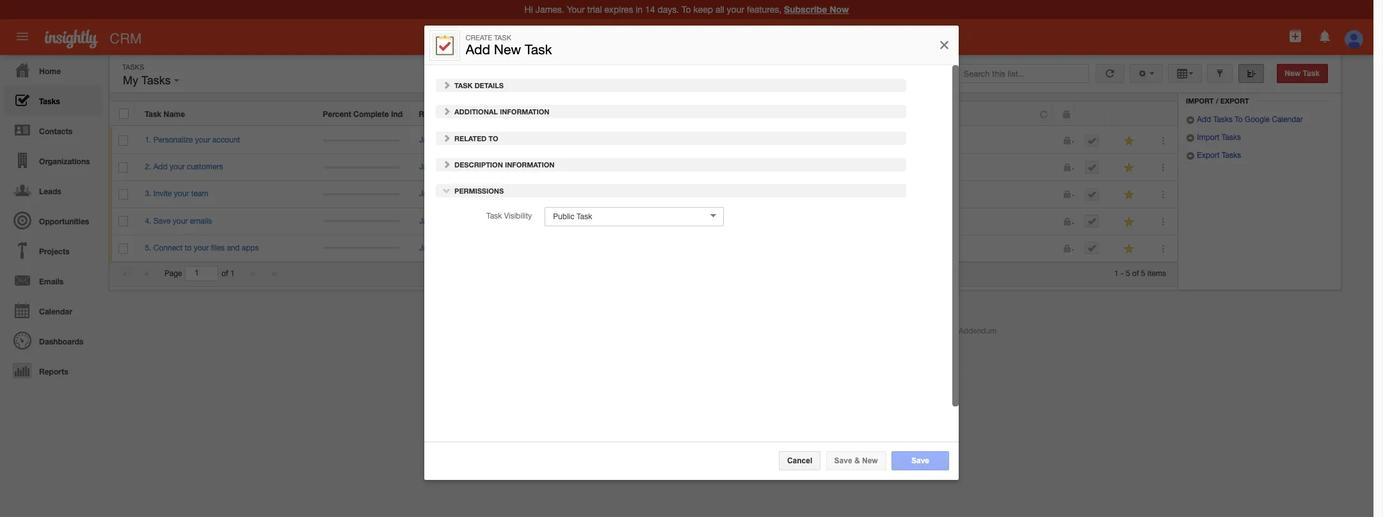 Task type: describe. For each thing, give the bounding box(es) containing it.
apps
[[242, 244, 259, 253]]

1 horizontal spatial 1
[[1114, 269, 1119, 278]]

calendar inside calendar link
[[39, 307, 72, 317]]

4.
[[145, 217, 151, 226]]

0 horizontal spatial export
[[1197, 151, 1220, 160]]

information for additional information
[[500, 108, 550, 116]]

row containing 2. add your customers
[[109, 154, 1178, 181]]

date due
[[597, 109, 631, 119]]

not started for 3. invite your team
[[862, 190, 902, 199]]

indicator
[[391, 109, 424, 119]]

contacts link
[[3, 115, 102, 145]]

add tasks to google calendar
[[1195, 115, 1303, 124]]

add tasks to google calendar link
[[1186, 115, 1303, 124]]

due
[[616, 109, 631, 119]]

export tasks link
[[1186, 151, 1241, 160]]

row containing task name
[[109, 102, 1177, 126]]

0 horizontal spatial 1
[[230, 269, 235, 278]]

dashboards
[[39, 337, 83, 347]]

invite
[[153, 190, 172, 199]]

0 horizontal spatial of
[[222, 269, 228, 278]]

create
[[466, 34, 492, 42]]

your for team
[[174, 190, 189, 199]]

started for 2. add your customers
[[877, 163, 902, 172]]

and
[[227, 244, 240, 253]]

description information
[[453, 161, 555, 169]]

tasks up my
[[122, 63, 144, 71]]

3. invite your team
[[145, 190, 208, 199]]

your right to
[[194, 244, 209, 253]]

peterson inside cell
[[709, 163, 739, 172]]

row containing 1. personalize your account
[[109, 127, 1178, 154]]

4. save your emails link
[[145, 217, 218, 226]]

crm
[[110, 31, 142, 47]]

james peterson cell
[[674, 154, 852, 181]]

new inside button
[[862, 457, 878, 466]]

following image for 2. add your customers
[[1124, 162, 1136, 174]]

chevron right image
[[442, 107, 451, 116]]

not started cell for 1. personalize your account
[[852, 127, 1031, 154]]

projects link
[[3, 236, 102, 266]]

recycle bin link
[[1186, 81, 1253, 92]]

subscribe now link
[[784, 4, 849, 15]]

opportunities link
[[3, 205, 102, 236]]

data processing addendum
[[900, 327, 997, 336]]

of 1
[[222, 269, 235, 278]]

cancel button
[[779, 452, 821, 471]]

emails
[[39, 277, 64, 287]]

add new task dialog
[[424, 26, 959, 482]]

data processing addendum link
[[900, 327, 997, 336]]

following image
[[1124, 243, 1136, 255]]

tasks up import tasks
[[1213, 115, 1233, 124]]

import for import / export
[[1186, 97, 1214, 105]]

import / export
[[1186, 97, 1249, 105]]

1 press ctrl + space to group column header from the left
[[1075, 102, 1113, 126]]

my
[[123, 74, 138, 87]]

/
[[1216, 97, 1219, 105]]

your for customers
[[170, 163, 185, 172]]

2. add your customers link
[[145, 163, 229, 172]]

5. connect to your files and apps
[[145, 244, 259, 253]]

chevron right image for related to
[[442, 134, 451, 142]]

show sidebar image
[[1247, 69, 1256, 78]]

percent complete indicator responsible user
[[323, 109, 483, 119]]

leads link
[[3, 175, 102, 205]]

reports
[[39, 367, 68, 377]]

details
[[475, 81, 504, 90]]

task details
[[453, 81, 504, 90]]

james inside cell
[[684, 163, 707, 172]]

import for import tasks
[[1197, 133, 1220, 142]]

display: grid image
[[1176, 69, 1189, 78]]

3 press ctrl + space to group column header from the left
[[1145, 102, 1177, 126]]

opportunities
[[39, 217, 89, 227]]

account
[[212, 136, 240, 145]]

1 vertical spatial add
[[1197, 115, 1211, 124]]

1 5 from the left
[[1126, 269, 1130, 278]]

1 horizontal spatial of
[[1132, 269, 1139, 278]]

following image for 1. personalize your account
[[1124, 135, 1136, 147]]

2 column header from the left
[[1052, 102, 1075, 126]]

not for customers
[[862, 163, 875, 172]]

files
[[211, 244, 225, 253]]

visibility
[[504, 212, 532, 221]]

4. save your emails
[[145, 217, 212, 226]]

0 vertical spatial to
[[1235, 115, 1243, 124]]

1.
[[145, 136, 151, 145]]

refresh list image
[[1104, 69, 1116, 78]]

2.
[[145, 163, 151, 172]]

new inside create task add new task
[[494, 42, 521, 57]]

export tasks
[[1195, 151, 1241, 160]]

home
[[39, 67, 61, 76]]

contacts
[[39, 127, 72, 136]]

subscribe
[[784, 4, 827, 15]]

emails link
[[3, 266, 102, 296]]

addendum
[[959, 327, 997, 336]]

1. personalize your account
[[145, 136, 240, 145]]

organizations link
[[3, 145, 102, 175]]

row group containing 1. personalize your account
[[109, 127, 1178, 262]]

not for account
[[862, 136, 875, 145]]

home link
[[3, 55, 102, 85]]

related to
[[453, 134, 498, 142]]

1. personalize your account link
[[145, 136, 246, 145]]

processing
[[919, 327, 957, 336]]

connect
[[153, 244, 183, 253]]

2 5 from the left
[[1141, 269, 1145, 278]]

chevron right image for description information
[[442, 160, 451, 169]]

0 horizontal spatial save
[[153, 217, 171, 226]]

owner
[[702, 109, 726, 119]]

save button
[[892, 452, 949, 471]]

task name
[[145, 109, 185, 119]]

recycle
[[1199, 81, 1232, 90]]

5. connect to your files and apps link
[[145, 244, 265, 253]]

cancel
[[787, 457, 812, 466]]

leads
[[39, 187, 61, 197]]

close image
[[938, 38, 951, 53]]

user
[[466, 109, 483, 119]]



Task type: locate. For each thing, give the bounding box(es) containing it.
column header
[[1030, 102, 1052, 126], [1052, 102, 1075, 126]]

3 not from the top
[[862, 190, 875, 199]]

data
[[900, 327, 916, 336]]

information for description information
[[505, 161, 555, 169]]

row containing 5. connect to your files and apps
[[109, 235, 1178, 262]]

your up 3. invite your team
[[170, 163, 185, 172]]

new right the create
[[494, 42, 521, 57]]

2 vertical spatial started
[[877, 190, 902, 199]]

tasks down import tasks
[[1222, 151, 1241, 160]]

james
[[419, 136, 442, 145], [684, 136, 707, 145], [419, 163, 442, 172], [684, 163, 707, 172], [419, 190, 442, 199], [684, 190, 707, 199], [419, 217, 442, 226], [684, 217, 707, 226], [419, 244, 442, 253]]

import tasks
[[1195, 133, 1241, 142]]

percent
[[323, 109, 351, 119]]

3.
[[145, 190, 151, 199]]

following image
[[1124, 135, 1136, 147], [1124, 162, 1136, 174], [1124, 189, 1136, 201], [1124, 216, 1136, 228]]

2 horizontal spatial save
[[911, 457, 929, 466]]

items
[[1148, 269, 1166, 278]]

to left google
[[1235, 115, 1243, 124]]

2 horizontal spatial add
[[1197, 115, 1211, 124]]

0 horizontal spatial 5
[[1126, 269, 1130, 278]]

4 row from the top
[[109, 181, 1178, 208]]

bin
[[1234, 81, 1247, 90]]

permissions
[[453, 187, 504, 195]]

3 not started cell from the top
[[852, 181, 1031, 208]]

None checkbox
[[119, 136, 128, 146], [119, 163, 128, 173], [119, 136, 128, 146], [119, 163, 128, 173]]

save right the &
[[911, 457, 929, 466]]

1 vertical spatial export
[[1197, 151, 1220, 160]]

tasks my tasks
[[122, 63, 174, 87]]

not started cell for 3. invite your team
[[852, 181, 1031, 208]]

2 row from the top
[[109, 127, 1178, 154]]

import tasks link
[[1186, 133, 1241, 142]]

import left /
[[1186, 97, 1214, 105]]

0 vertical spatial export
[[1220, 97, 1249, 105]]

5 right the -
[[1126, 269, 1130, 278]]

2 not started cell from the top
[[852, 154, 1031, 181]]

task inside new task link
[[1303, 69, 1320, 78]]

2 following image from the top
[[1124, 162, 1136, 174]]

google
[[1245, 115, 1270, 124]]

related
[[454, 134, 487, 142]]

2 vertical spatial not
[[862, 190, 875, 199]]

3 following image from the top
[[1124, 189, 1136, 201]]

new
[[494, 42, 521, 57], [1285, 69, 1301, 78], [862, 457, 878, 466]]

chevron right image
[[442, 81, 451, 90], [442, 134, 451, 142], [442, 160, 451, 169]]

2 press ctrl + space to group column header from the left
[[1113, 102, 1145, 126]]

1 vertical spatial import
[[1197, 133, 1220, 142]]

notifications image
[[1317, 29, 1332, 44]]

started for 1. personalize your account
[[877, 136, 902, 145]]

1 following image from the top
[[1124, 135, 1136, 147]]

not started for 2. add your customers
[[862, 163, 902, 172]]

1 horizontal spatial to
[[1235, 115, 1243, 124]]

1 not started from the top
[[862, 136, 902, 145]]

save right 4. in the left top of the page
[[153, 217, 171, 226]]

0 horizontal spatial to
[[489, 134, 498, 142]]

1 vertical spatial calendar
[[39, 307, 72, 317]]

status
[[861, 109, 885, 119]]

information right description
[[505, 161, 555, 169]]

None checkbox
[[119, 109, 129, 119], [119, 190, 128, 200], [119, 217, 128, 227], [119, 244, 128, 254], [119, 109, 129, 119], [119, 190, 128, 200], [119, 217, 128, 227], [119, 244, 128, 254]]

tasks right my
[[141, 74, 171, 87]]

following image for 4. save your emails
[[1124, 216, 1136, 228]]

personalize
[[153, 136, 193, 145]]

2 not from the top
[[862, 163, 875, 172]]

2 vertical spatial chevron right image
[[442, 160, 451, 169]]

3 row from the top
[[109, 154, 1178, 181]]

dashboards link
[[3, 326, 102, 356]]

1 horizontal spatial 5
[[1141, 269, 1145, 278]]

new right the &
[[862, 457, 878, 466]]

to
[[185, 244, 192, 253]]

0 vertical spatial not
[[862, 136, 875, 145]]

save & new button
[[826, 452, 886, 471]]

1 not started cell from the top
[[852, 127, 1031, 154]]

1 left the -
[[1114, 269, 1119, 278]]

export down import tasks link
[[1197, 151, 1220, 160]]

tasks up contacts link
[[39, 97, 60, 106]]

your left emails
[[173, 217, 188, 226]]

additional information
[[453, 108, 550, 116]]

1 horizontal spatial export
[[1220, 97, 1249, 105]]

0 vertical spatial add
[[466, 42, 491, 57]]

your left team
[[174, 190, 189, 199]]

started for 3. invite your team
[[877, 190, 902, 199]]

subscribe now
[[784, 4, 849, 15]]

5 left items
[[1141, 269, 1145, 278]]

not started for 1. personalize your account
[[862, 136, 902, 145]]

save & new
[[834, 457, 878, 466]]

0 vertical spatial calendar
[[1272, 115, 1303, 124]]

tasks inside navigation
[[39, 97, 60, 106]]

of down files
[[222, 269, 228, 278]]

save for save & new
[[834, 457, 852, 466]]

task
[[494, 34, 512, 42], [525, 42, 552, 57], [1303, 69, 1320, 78], [454, 81, 473, 90], [145, 109, 161, 119], [683, 109, 700, 119], [487, 212, 502, 221]]

projects
[[39, 247, 70, 257]]

1 not from the top
[[862, 136, 875, 145]]

create task add new task
[[466, 34, 552, 57]]

4 following image from the top
[[1124, 216, 1136, 228]]

add right 2. at the left
[[153, 163, 168, 172]]

0 vertical spatial chevron right image
[[442, 81, 451, 90]]

0 horizontal spatial add
[[153, 163, 168, 172]]

save left the &
[[834, 457, 852, 466]]

your left "account"
[[195, 136, 210, 145]]

peterson
[[444, 136, 475, 145], [709, 136, 739, 145], [444, 163, 475, 172], [709, 163, 739, 172], [444, 190, 475, 199], [709, 190, 739, 199], [444, 217, 475, 226], [709, 217, 739, 226], [444, 244, 475, 253]]

2 horizontal spatial new
[[1285, 69, 1301, 78]]

not started cell
[[852, 127, 1031, 154], [852, 154, 1031, 181], [852, 181, 1031, 208]]

1 vertical spatial chevron right image
[[442, 134, 451, 142]]

import up export tasks 'link'
[[1197, 133, 1220, 142]]

1 horizontal spatial new
[[862, 457, 878, 466]]

your for emails
[[173, 217, 188, 226]]

calendar right google
[[1272, 115, 1303, 124]]

chevron down image
[[442, 187, 451, 195]]

your
[[195, 136, 210, 145], [170, 163, 185, 172], [174, 190, 189, 199], [173, 217, 188, 226], [194, 244, 209, 253]]

Search all data.... text field
[[580, 27, 832, 50]]

to inside add new task dialog
[[489, 134, 498, 142]]

1 down and
[[230, 269, 235, 278]]

5.
[[145, 244, 151, 253]]

-
[[1121, 269, 1124, 278]]

1 vertical spatial information
[[505, 161, 555, 169]]

navigation containing home
[[0, 55, 102, 386]]

chevron right image up chevron down icon
[[442, 160, 451, 169]]

2 vertical spatial new
[[862, 457, 878, 466]]

responsible
[[419, 109, 464, 119]]

add up task details
[[466, 42, 491, 57]]

2 vertical spatial add
[[153, 163, 168, 172]]

press ctrl + space to group column header
[[1075, 102, 1113, 126], [1113, 102, 1145, 126], [1145, 102, 1177, 126]]

information down details
[[500, 108, 550, 116]]

description
[[454, 161, 503, 169]]

0 vertical spatial import
[[1186, 97, 1214, 105]]

reports link
[[3, 356, 102, 386]]

6 row from the top
[[109, 235, 1178, 262]]

started
[[877, 136, 902, 145], [877, 163, 902, 172], [877, 190, 902, 199]]

new right show sidebar image
[[1285, 69, 1301, 78]]

organizations
[[39, 157, 90, 166]]

1 horizontal spatial save
[[834, 457, 852, 466]]

import
[[1186, 97, 1214, 105], [1197, 133, 1220, 142]]

following image for 3. invite your team
[[1124, 189, 1136, 201]]

2 started from the top
[[877, 163, 902, 172]]

to right related
[[489, 134, 498, 142]]

task owner
[[683, 109, 726, 119]]

not for team
[[862, 190, 875, 199]]

0 horizontal spatial calendar
[[39, 307, 72, 317]]

cell
[[313, 127, 409, 154], [588, 127, 674, 154], [1031, 127, 1053, 154], [1053, 127, 1075, 154], [1075, 127, 1114, 154], [313, 154, 409, 181], [588, 154, 674, 181], [1031, 154, 1053, 181], [1053, 154, 1075, 181], [1075, 154, 1114, 181], [313, 181, 409, 208], [588, 181, 674, 208], [1031, 181, 1053, 208], [1053, 181, 1075, 208], [1075, 181, 1114, 208], [313, 208, 409, 235], [588, 208, 674, 235], [852, 208, 1031, 235], [1031, 208, 1053, 235], [1053, 208, 1075, 235], [1075, 208, 1114, 235], [313, 235, 409, 262], [588, 235, 674, 262], [674, 235, 852, 262], [852, 235, 1031, 262], [1031, 235, 1053, 262], [1053, 235, 1075, 262], [1075, 235, 1114, 262]]

1 started from the top
[[877, 136, 902, 145]]

1 - 5 of 5 items
[[1114, 269, 1166, 278]]

5
[[1126, 269, 1130, 278], [1141, 269, 1145, 278]]

1 chevron right image from the top
[[442, 81, 451, 90]]

tasks link
[[3, 85, 102, 115]]

calendar link
[[3, 296, 102, 326]]

1 vertical spatial to
[[489, 134, 498, 142]]

row group
[[109, 127, 1178, 262]]

2 not started from the top
[[862, 163, 902, 172]]

tasks
[[122, 63, 144, 71], [141, 74, 171, 87], [39, 97, 60, 106], [1213, 115, 1233, 124], [1222, 133, 1241, 142], [1222, 151, 1241, 160]]

export
[[1220, 97, 1249, 105], [1197, 151, 1220, 160]]

1 row from the top
[[109, 102, 1177, 126]]

0 vertical spatial not started
[[862, 136, 902, 145]]

row containing 3. invite your team
[[109, 181, 1178, 208]]

new task link
[[1277, 64, 1328, 83]]

james peterson inside cell
[[684, 163, 739, 172]]

chevron right image up chevron right image
[[442, 81, 451, 90]]

chevron right image left related
[[442, 134, 451, 142]]

james peterson
[[419, 136, 475, 145], [684, 136, 739, 145], [419, 163, 475, 172], [684, 163, 739, 172], [419, 190, 475, 199], [684, 190, 739, 199], [419, 217, 475, 226], [684, 217, 739, 226], [419, 244, 475, 253]]

3. invite your team link
[[145, 190, 215, 199]]

row
[[109, 102, 1177, 126], [109, 127, 1178, 154], [109, 154, 1178, 181], [109, 181, 1178, 208], [109, 208, 1178, 235], [109, 235, 1178, 262]]

information
[[500, 108, 550, 116], [505, 161, 555, 169]]

emails
[[190, 217, 212, 226]]

2. add your customers
[[145, 163, 223, 172]]

1 vertical spatial not started
[[862, 163, 902, 172]]

0 vertical spatial started
[[877, 136, 902, 145]]

of
[[222, 269, 228, 278], [1132, 269, 1139, 278]]

3 not started from the top
[[862, 190, 902, 199]]

calendar
[[1272, 115, 1303, 124], [39, 307, 72, 317]]

complete
[[353, 109, 389, 119]]

row containing 4. save your emails
[[109, 208, 1178, 235]]

date
[[597, 109, 614, 119]]

james peterson link
[[419, 136, 475, 145], [684, 136, 739, 145], [419, 163, 475, 172], [419, 190, 475, 199], [684, 190, 739, 199], [419, 217, 475, 226], [684, 217, 739, 226], [419, 244, 475, 253]]

not
[[862, 136, 875, 145], [862, 163, 875, 172], [862, 190, 875, 199]]

1 vertical spatial not
[[862, 163, 875, 172]]

add inside create task add new task
[[466, 42, 491, 57]]

your for account
[[195, 136, 210, 145]]

not started cell for 2. add your customers
[[852, 154, 1031, 181]]

page
[[164, 269, 182, 278]]

2 chevron right image from the top
[[442, 134, 451, 142]]

team
[[191, 190, 208, 199]]

0 horizontal spatial new
[[494, 42, 521, 57]]

now
[[830, 4, 849, 15]]

1 vertical spatial started
[[877, 163, 902, 172]]

1 vertical spatial new
[[1285, 69, 1301, 78]]

recycle bin
[[1199, 81, 1247, 90]]

new task
[[1285, 69, 1320, 78]]

1 horizontal spatial calendar
[[1272, 115, 1303, 124]]

additional
[[454, 108, 498, 116]]

1 horizontal spatial add
[[466, 42, 491, 57]]

2 vertical spatial not started
[[862, 190, 902, 199]]

tasks down add tasks to google calendar link
[[1222, 133, 1241, 142]]

calendar up dashboards link
[[39, 307, 72, 317]]

Search this list... text field
[[945, 64, 1089, 83]]

export down bin
[[1220, 97, 1249, 105]]

3 chevron right image from the top
[[442, 160, 451, 169]]

3 started from the top
[[877, 190, 902, 199]]

of right the -
[[1132, 269, 1139, 278]]

1 column header from the left
[[1030, 102, 1052, 126]]

name
[[164, 109, 185, 119]]

navigation
[[0, 55, 102, 386]]

customers
[[187, 163, 223, 172]]

chevron right image for task details
[[442, 81, 451, 90]]

add up import tasks link
[[1197, 115, 1211, 124]]

save
[[153, 217, 171, 226], [834, 457, 852, 466], [911, 457, 929, 466]]

to
[[1235, 115, 1243, 124], [489, 134, 498, 142]]

save for the "save" button
[[911, 457, 929, 466]]

5 row from the top
[[109, 208, 1178, 235]]

0 vertical spatial information
[[500, 108, 550, 116]]

0 vertical spatial new
[[494, 42, 521, 57]]

&
[[854, 457, 860, 466]]



Task type: vqa. For each thing, say whether or not it's contained in the screenshot.
Subscribe Now link
yes



